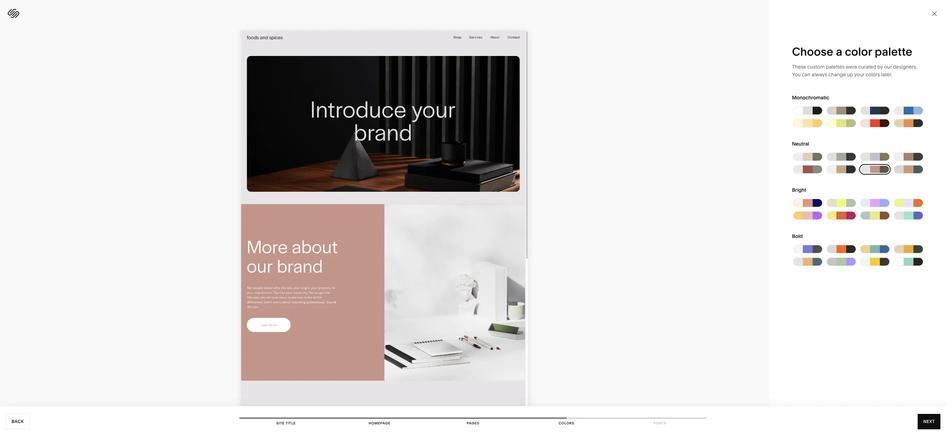 Task type: locate. For each thing, give the bounding box(es) containing it.
next button
[[918, 414, 941, 430]]

can
[[802, 71, 811, 78]]

palettes
[[826, 64, 845, 70]]

pages
[[467, 422, 480, 425]]

fonts
[[654, 422, 667, 425]]

site title
[[276, 422, 296, 425]]

next
[[924, 419, 935, 424]]

always
[[812, 71, 828, 78]]

a
[[836, 45, 843, 58]]

our
[[885, 64, 892, 70]]

later.
[[881, 71, 893, 78]]

these custom palettes were curated by our designers. you can always change up your colors later.
[[792, 64, 918, 78]]

choose
[[792, 45, 834, 58]]

color
[[845, 45, 872, 58]]

colors
[[866, 71, 880, 78]]

these
[[792, 64, 806, 70]]

choose a color palette
[[792, 45, 913, 58]]

back button
[[6, 414, 30, 430]]

your
[[855, 71, 865, 78]]



Task type: vqa. For each thing, say whether or not it's contained in the screenshot.
the topmost site.
no



Task type: describe. For each thing, give the bounding box(es) containing it.
by
[[878, 64, 883, 70]]

designers.
[[893, 64, 918, 70]]

curated
[[859, 64, 877, 70]]

monochromatic
[[792, 95, 830, 101]]

colors
[[559, 422, 575, 425]]

homepage
[[369, 422, 391, 425]]

up
[[847, 71, 853, 78]]

were
[[846, 64, 858, 70]]

custom
[[808, 64, 825, 70]]

back
[[12, 419, 24, 424]]

site
[[276, 422, 285, 425]]

palette
[[875, 45, 913, 58]]

change
[[829, 71, 846, 78]]

you
[[792, 71, 801, 78]]

bright
[[792, 187, 807, 193]]

title
[[286, 422, 296, 425]]

bold
[[792, 233, 803, 240]]

neutral
[[792, 141, 810, 147]]



